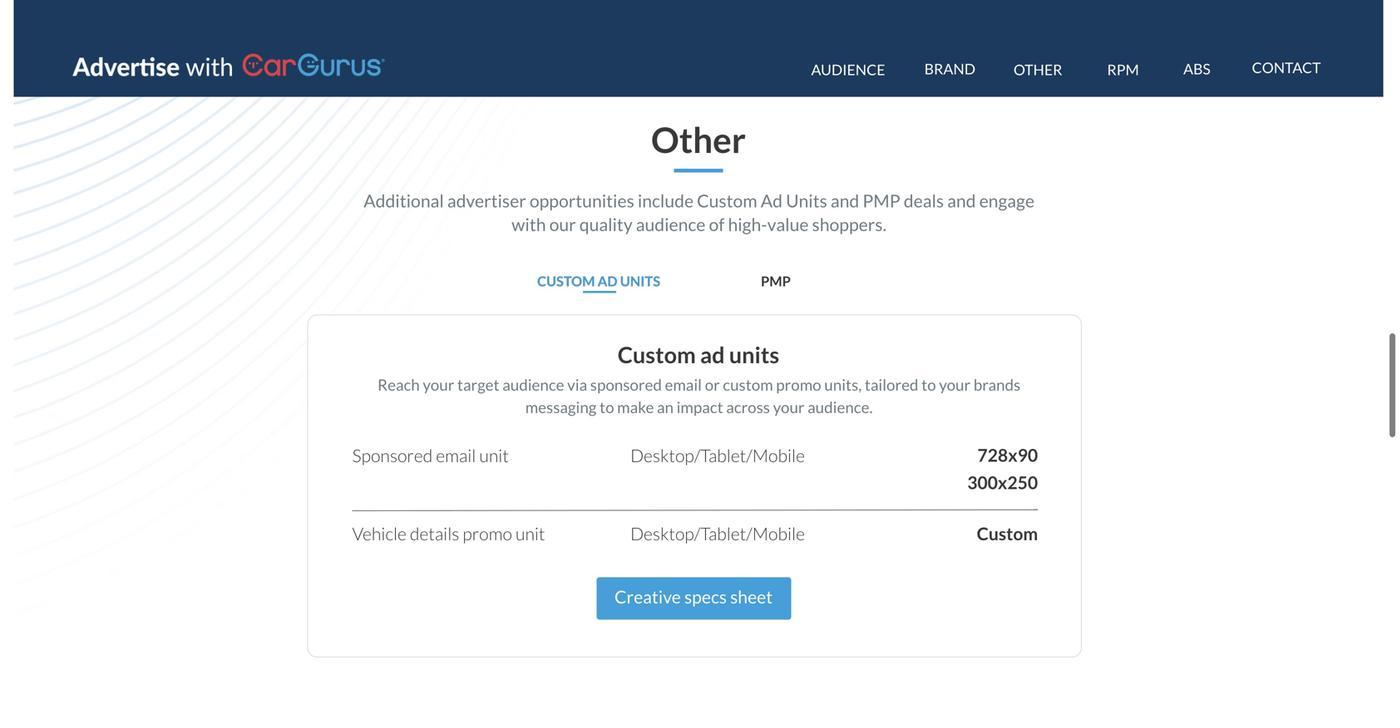 Task type: locate. For each thing, give the bounding box(es) containing it.
opportunities
[[450, 162, 539, 180]]

ad
[[508, 232, 525, 246]]

value
[[652, 182, 687, 200]]

quality
[[493, 182, 538, 200]]

ad
[[647, 162, 665, 180]]

and up shoppers.
[[706, 162, 730, 180]]

engage
[[832, 162, 879, 180]]

and right deals in the top of the page
[[805, 162, 830, 180]]

custom
[[592, 162, 644, 180]]

with
[[435, 182, 464, 200]]

1 horizontal spatial and
[[805, 162, 830, 180]]

our
[[467, 182, 490, 200]]

audience
[[541, 182, 600, 200]]

1 and from the left
[[706, 162, 730, 180]]

units
[[527, 232, 561, 246]]

units
[[668, 162, 703, 180]]

2 and from the left
[[805, 162, 830, 180]]

0 horizontal spatial and
[[706, 162, 730, 180]]

advertiser
[[380, 162, 447, 180]]

and
[[706, 162, 730, 180], [805, 162, 830, 180]]

include
[[542, 162, 590, 180]]

shoppers.
[[690, 182, 754, 200]]

pmp
[[733, 162, 765, 180]]

deals
[[768, 162, 802, 180]]



Task type: describe. For each thing, give the bounding box(es) containing it.
high-
[[619, 182, 652, 200]]

additional advertiser opportunities include custom ad units and pmp deals and engage with our quality audience of high-value shoppers.
[[309, 162, 879, 200]]

custom
[[457, 232, 506, 246]]

of
[[603, 182, 616, 200]]

custom ad units
[[457, 232, 561, 246]]

additional
[[309, 162, 377, 180]]



Task type: vqa. For each thing, say whether or not it's contained in the screenshot.
offers
no



